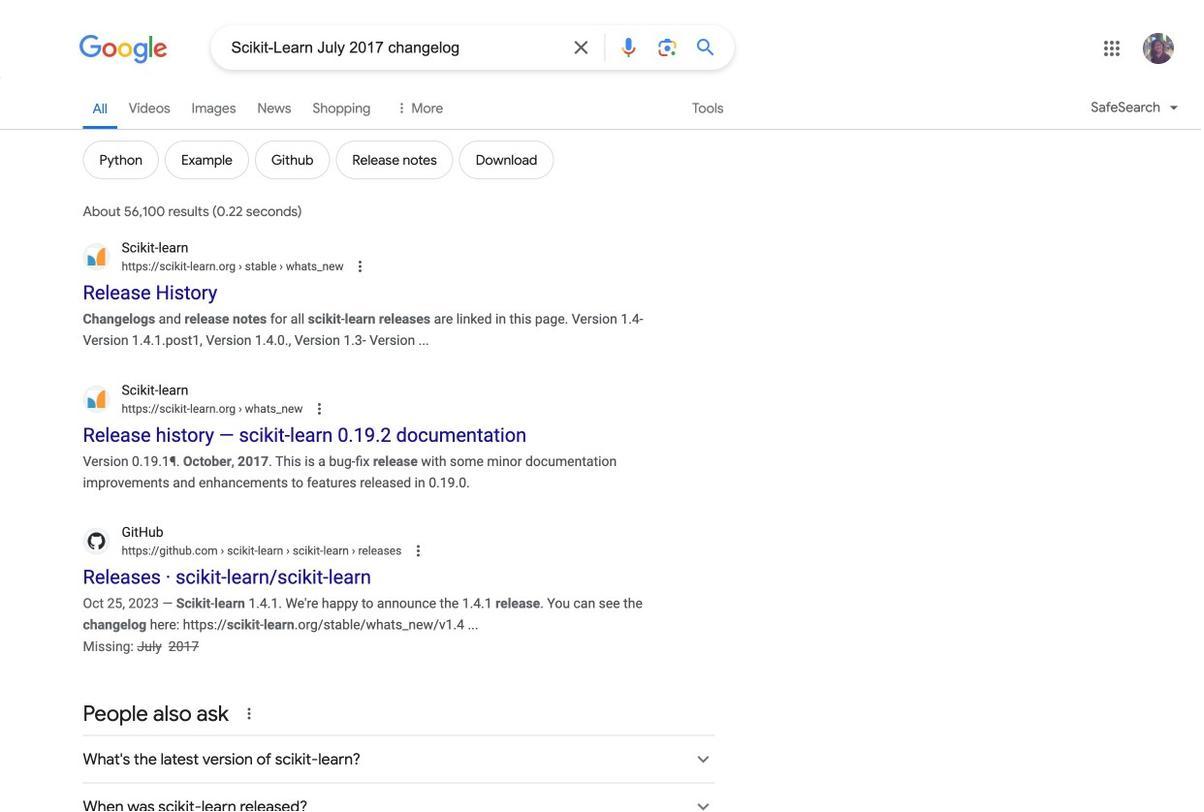 Task type: vqa. For each thing, say whether or not it's contained in the screenshot.
Search text field
yes



Task type: locate. For each thing, give the bounding box(es) containing it.
None search field
[[0, 24, 734, 70]]

google image
[[79, 35, 168, 64]]

Search text field
[[231, 37, 558, 61]]

None text field
[[122, 543, 402, 560]]

search by voice image
[[617, 36, 640, 59]]

None text field
[[122, 258, 344, 275], [236, 260, 344, 273], [122, 400, 303, 418], [236, 402, 303, 416], [218, 544, 402, 558], [122, 258, 344, 275], [236, 260, 344, 273], [122, 400, 303, 418], [236, 402, 303, 416], [218, 544, 402, 558]]

navigation
[[0, 85, 1201, 191]]



Task type: describe. For each thing, give the bounding box(es) containing it.
search by image image
[[656, 36, 679, 59]]



